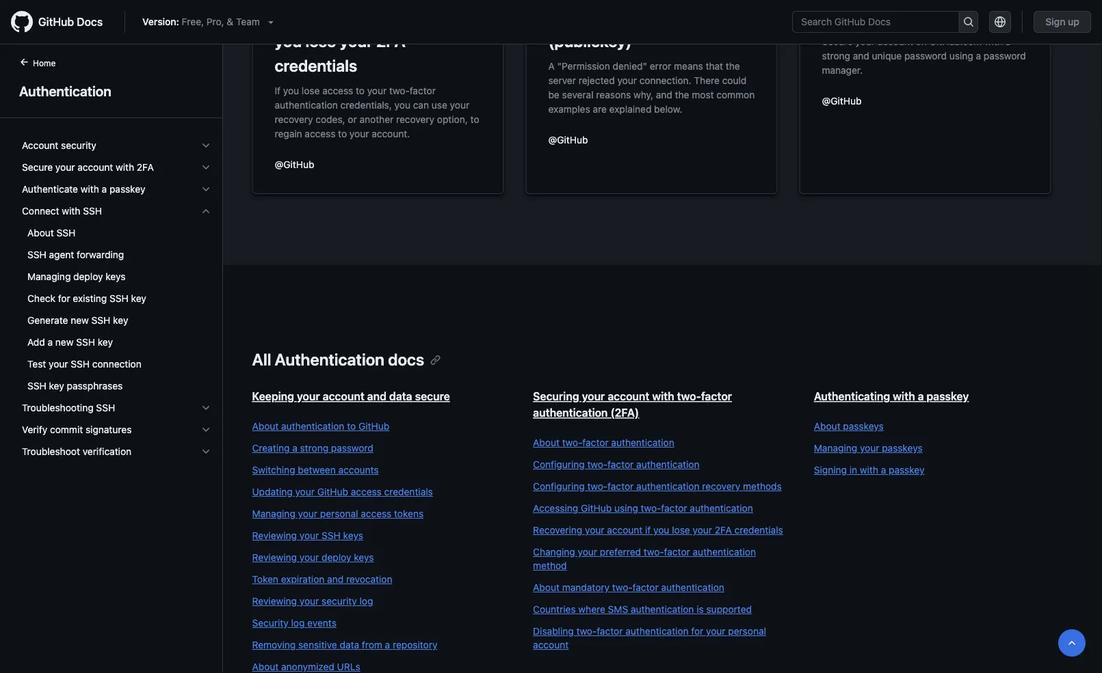 Task type: describe. For each thing, give the bounding box(es) containing it.
github.com
[[929, 36, 982, 47]]

updating your github access credentials
[[252, 487, 433, 498]]

to right option,
[[470, 114, 479, 125]]

recovering your account if you lose your 2fa credentials link
[[533, 524, 787, 538]]

access for github
[[351, 487, 382, 498]]

with down authenticate with a passkey in the top left of the page
[[62, 206, 80, 217]]

ssh up ssh key passphrases
[[71, 359, 90, 370]]

a down github.com
[[976, 50, 981, 61]]

about passkeys
[[814, 421, 884, 432]]

personal inside "managing your personal access tokens" "link"
[[320, 509, 358, 520]]

and inside 'token expiration and revocation' link
[[327, 574, 344, 586]]

1 horizontal spatial creating a strong password
[[822, 7, 1026, 26]]

about for about anonymized urls
[[252, 662, 279, 673]]

a "permission denied" error means that the server rejected your connection. there could be several reasons why, and the most common examples are explained below.
[[548, 60, 755, 115]]

github left docs
[[38, 15, 74, 28]]

changing your preferred two-factor authentication method
[[533, 547, 756, 572]]

secure for secure your account with 2fa
[[22, 162, 53, 173]]

docs
[[77, 15, 103, 28]]

factor inside disabling two-factor authentication for your personal account
[[597, 626, 623, 638]]

connect with ssh element containing connect with ssh
[[11, 200, 222, 398]]

about for about two-factor authentication
[[533, 438, 560, 449]]

there
[[694, 75, 720, 86]]

in
[[850, 465, 857, 476]]

for inside disabling two-factor authentication for your personal account
[[691, 626, 704, 638]]

managing deploy keys
[[27, 271, 126, 283]]

check for existing ssh key
[[27, 293, 146, 304]]

with right 'in'
[[860, 465, 878, 476]]

mandatory
[[562, 583, 610, 594]]

agent
[[49, 249, 74, 261]]

two- down the about two-factor authentication
[[587, 459, 608, 471]]

2 vertical spatial lose
[[672, 525, 690, 536]]

reviewing your security log
[[252, 596, 373, 608]]

countries
[[533, 605, 576, 616]]

to up credentials,
[[356, 85, 365, 96]]

"permission
[[557, 60, 610, 72]]

accounts
[[338, 465, 379, 476]]

below.
[[654, 103, 682, 115]]

managing deploy keys link
[[16, 266, 217, 288]]

account security
[[22, 140, 96, 151]]

triangle down image
[[265, 16, 276, 27]]

credentials inside updating your github access credentials link
[[384, 487, 433, 498]]

managing your personal access tokens link
[[252, 508, 506, 521]]

0 vertical spatial log
[[360, 596, 373, 608]]

0 vertical spatial data
[[389, 390, 412, 403]]

about anonymized urls link
[[252, 661, 506, 674]]

supported
[[706, 605, 752, 616]]

account inside the secure your account on github.com with a strong and unique password using a password manager.
[[878, 36, 913, 47]]

and inside a "permission denied" error means that the server rejected your connection. there could be several reasons why, and the most common examples are explained below.
[[656, 89, 672, 100]]

where
[[578, 605, 605, 616]]

ssh inside "link"
[[27, 381, 46, 392]]

access for personal
[[361, 509, 392, 520]]

authentication down 'about mandatory two-factor authentication' link
[[631, 605, 694, 616]]

events
[[307, 618, 337, 629]]

anonymized
[[281, 662, 334, 673]]

ssh agent forwarding link
[[16, 244, 217, 266]]

1 vertical spatial passkeys
[[882, 443, 923, 454]]

reviewing your security log link
[[252, 595, 506, 609]]

deploy inside the 'authentication' element
[[73, 271, 103, 283]]

account inside securing your account with two-factor authentication (2fa)
[[608, 390, 650, 403]]

with down secure your account with 2fa
[[81, 184, 99, 195]]

verify
[[22, 425, 47, 436]]

to down codes,
[[338, 128, 347, 139]]

two- down the configuring two-factor authentication
[[587, 481, 608, 493]]

password up github.com
[[954, 7, 1026, 26]]

your inside "link"
[[298, 509, 318, 520]]

disabling two-factor authentication for your personal account
[[533, 626, 766, 651]]

denied"
[[613, 60, 647, 72]]

ssh up the signatures
[[96, 403, 115, 414]]

about mandatory two-factor authentication link
[[533, 582, 787, 595]]

method
[[533, 561, 567, 572]]

you down triangle down icon on the top of the page
[[275, 31, 302, 51]]

about ssh link
[[16, 222, 217, 244]]

using inside accessing github using two-factor authentication link
[[614, 503, 638, 515]]

be
[[548, 89, 560, 100]]

connect with ssh button
[[16, 200, 217, 222]]

your inside changing your preferred two-factor authentication method
[[578, 547, 597, 558]]

a down select language: current language is english image
[[1006, 36, 1011, 47]]

search image
[[963, 16, 974, 27]]

password inside the creating a strong password link
[[331, 443, 373, 454]]

reviewing your deploy keys
[[252, 553, 374, 564]]

test your ssh connection
[[27, 359, 141, 370]]

reviewing your deploy keys link
[[252, 551, 506, 565]]

security inside dropdown button
[[61, 140, 96, 151]]

sensitive
[[298, 640, 337, 651]]

that
[[706, 60, 723, 72]]

configuring for configuring two-factor authentication recovery methods
[[533, 481, 585, 493]]

github up the creating a strong password link
[[359, 421, 389, 432]]

error: permission denied (publickey)
[[548, 7, 729, 51]]

revocation
[[346, 574, 392, 586]]

sc 9kayk9 0 image for secure your account with 2fa
[[200, 162, 211, 173]]

sc 9kayk9 0 image for connect with ssh
[[200, 206, 211, 217]]

unique
[[872, 50, 902, 61]]

connect
[[22, 206, 59, 217]]

managing your passkeys
[[814, 443, 923, 454]]

verification
[[83, 446, 131, 458]]

about for about authentication to github
[[252, 421, 279, 432]]

1 vertical spatial data
[[340, 640, 359, 651]]

managing for managing your passkeys
[[814, 443, 857, 454]]

configuring for configuring two-factor authentication
[[533, 459, 585, 471]]

ssh down authenticate with a passkey in the top left of the page
[[83, 206, 102, 217]]

ssh down managing deploy keys link
[[110, 293, 129, 304]]

1 horizontal spatial if
[[645, 525, 651, 536]]

all
[[252, 350, 271, 369]]

and inside the secure your account on github.com with a strong and unique password using a password manager.
[[853, 50, 870, 61]]

accessing github using two-factor authentication
[[533, 503, 753, 515]]

two- down securing
[[562, 438, 583, 449]]

configuring two-factor authentication link
[[533, 458, 787, 472]]

you down accessing github using two-factor authentication link on the bottom of the page
[[654, 525, 669, 536]]

&
[[227, 16, 233, 27]]

home
[[33, 58, 56, 68]]

repository
[[393, 640, 438, 651]]

option,
[[437, 114, 468, 125]]

check
[[27, 293, 55, 304]]

commit
[[50, 425, 83, 436]]

codes,
[[316, 114, 345, 125]]

authentication up configuring two-factor authentication link
[[611, 438, 675, 449]]

signing in with a passkey
[[814, 465, 925, 476]]

github right accessing
[[581, 503, 612, 515]]

1 horizontal spatial recovery
[[396, 114, 435, 125]]

0 horizontal spatial the
[[675, 89, 689, 100]]

keeping
[[252, 390, 294, 403]]

@github for error: permission denied (publickey)
[[548, 134, 588, 145]]

account inside secure your account with 2fa dropdown button
[[77, 162, 113, 173]]

configuring two-factor authentication recovery methods
[[533, 481, 782, 493]]

can
[[413, 99, 429, 111]]

are
[[593, 103, 607, 115]]

ssh left "agent"
[[27, 249, 46, 261]]

updating
[[252, 487, 293, 498]]

factor inside securing your account with two-factor authentication (2fa)
[[701, 390, 732, 403]]

for inside the 'authentication' element
[[58, 293, 70, 304]]

secure your account with 2fa
[[22, 162, 154, 173]]

about passkeys link
[[814, 420, 1068, 434]]

key down check for existing ssh key link
[[113, 315, 128, 326]]

your inside dropdown button
[[55, 162, 75, 173]]

0 horizontal spatial recovering your account if you lose your 2fa credentials
[[275, 7, 472, 75]]

updating your github access credentials link
[[252, 486, 506, 499]]

keys for reviewing your ssh keys
[[343, 531, 363, 542]]

2fa inside dropdown button
[[137, 162, 154, 173]]

sign up
[[1046, 16, 1080, 27]]

sc 9kayk9 0 image for troubleshooting ssh
[[200, 403, 211, 414]]

connect with ssh element containing about ssh
[[11, 222, 222, 398]]

ssh down existing
[[91, 315, 110, 326]]

secure
[[415, 390, 450, 403]]

access for lose
[[322, 85, 353, 96]]

0 vertical spatial passkeys
[[843, 421, 884, 432]]

if
[[275, 85, 281, 96]]

1 vertical spatial security
[[322, 596, 357, 608]]

authentication inside authentication "link"
[[19, 83, 111, 99]]

1 vertical spatial creating
[[252, 443, 290, 454]]

urls
[[337, 662, 360, 673]]

securing your account with two-factor authentication (2fa) link
[[533, 390, 732, 420]]

key down managing deploy keys link
[[131, 293, 146, 304]]

a up about passkeys link
[[918, 390, 924, 403]]

secure for secure your account on github.com with a strong and unique password using a password manager.
[[822, 36, 853, 47]]

test your ssh connection link
[[16, 354, 217, 376]]

add a new ssh key
[[27, 337, 113, 348]]

your inside a "permission denied" error means that the server rejected your connection. there could be several reasons why, and the most common examples are explained below.
[[617, 75, 637, 86]]

factor inside changing your preferred two-factor authentication method
[[664, 547, 690, 558]]

switching
[[252, 465, 295, 476]]

token
[[252, 574, 278, 586]]

passkey for authenticating with a passkey
[[927, 390, 969, 403]]

two- inside disabling two-factor authentication for your personal account
[[577, 626, 597, 638]]

0 vertical spatial lose
[[305, 31, 336, 51]]

with up about passkeys link
[[893, 390, 915, 403]]

accessing github using two-factor authentication link
[[533, 502, 787, 516]]

authentication inside changing your preferred two-factor authentication method
[[693, 547, 756, 558]]

with inside securing your account with two-factor authentication (2fa)
[[652, 390, 674, 403]]

if inside recovering your account if you lose your 2fa credentials
[[462, 7, 472, 26]]

github docs
[[38, 15, 103, 28]]

0 vertical spatial strong
[[902, 7, 950, 26]]

0 vertical spatial new
[[71, 315, 89, 326]]

authenticate with a passkey
[[22, 184, 145, 195]]

2 vertical spatial 2fa
[[715, 525, 732, 536]]

sc 9kayk9 0 image for account security
[[200, 140, 211, 151]]

two- down configuring two-factor authentication recovery methods
[[641, 503, 661, 515]]

about authentication to github
[[252, 421, 389, 432]]

reviewing for reviewing your security log
[[252, 596, 297, 608]]

authentication element
[[0, 55, 223, 673]]

authentication down about two-factor authentication link
[[636, 459, 700, 471]]

why,
[[634, 89, 653, 100]]

0 horizontal spatial log
[[291, 618, 305, 629]]

github docs link
[[11, 11, 114, 33]]

explained
[[609, 103, 652, 115]]

authentication up "is"
[[661, 583, 725, 594]]



Task type: locate. For each thing, give the bounding box(es) containing it.
generate new ssh key
[[27, 315, 128, 326]]

authentication up the switching between accounts
[[281, 421, 344, 432]]

all authentication docs
[[252, 350, 424, 369]]

sc 9kayk9 0 image inside troubleshooting ssh dropdown button
[[200, 403, 211, 414]]

means
[[674, 60, 703, 72]]

ssh inside 'link'
[[322, 531, 341, 542]]

@github for recovering your account if you lose your 2fa credentials
[[275, 159, 314, 170]]

preferred
[[600, 547, 641, 558]]

token expiration and revocation
[[252, 574, 392, 586]]

authentication inside securing your account with two-factor authentication (2fa)
[[533, 407, 608, 420]]

strong inside the creating a strong password link
[[300, 443, 328, 454]]

sc 9kayk9 0 image inside secure your account with 2fa dropdown button
[[200, 162, 211, 173]]

about
[[27, 228, 54, 239], [252, 421, 279, 432], [814, 421, 841, 432], [533, 438, 560, 449], [533, 583, 560, 594], [252, 662, 279, 673]]

recovery left methods
[[702, 481, 741, 493]]

creating up unique
[[822, 7, 886, 26]]

1 vertical spatial managing
[[814, 443, 857, 454]]

two- inside securing your account with two-factor authentication (2fa)
[[677, 390, 701, 403]]

and down connection. on the top right
[[656, 89, 672, 100]]

access down accounts
[[351, 487, 382, 498]]

1 vertical spatial log
[[291, 618, 305, 629]]

1 sc 9kayk9 0 image from the top
[[200, 162, 211, 173]]

removing
[[252, 640, 296, 651]]

2fa down accessing github using two-factor authentication link on the bottom of the page
[[715, 525, 732, 536]]

denied
[[678, 7, 729, 26]]

0 horizontal spatial managing
[[27, 271, 71, 283]]

0 vertical spatial personal
[[320, 509, 358, 520]]

factor inside if you lose access to your two-factor authentication credentials, you can use your recovery codes, or another recovery option, to regain access to your account.
[[410, 85, 436, 96]]

a inside the creating a strong password link
[[292, 443, 297, 454]]

tooltip
[[1058, 630, 1086, 658]]

a inside removing sensitive data from a repository link
[[385, 640, 390, 651]]

0 vertical spatial managing
[[27, 271, 71, 283]]

passkey inside dropdown button
[[109, 184, 145, 195]]

authentication down home link
[[19, 83, 111, 99]]

two- inside changing your preferred two-factor authentication method
[[644, 547, 664, 558]]

account inside recovering your account if you lose your 2fa credentials link
[[607, 525, 643, 536]]

authentication down securing
[[533, 407, 608, 420]]

use
[[432, 99, 447, 111]]

authentication down methods
[[690, 503, 753, 515]]

and down 'reviewing your deploy keys'
[[327, 574, 344, 586]]

1 horizontal spatial data
[[389, 390, 412, 403]]

1 vertical spatial recovering
[[533, 525, 582, 536]]

0 vertical spatial security
[[61, 140, 96, 151]]

and
[[853, 50, 870, 61], [656, 89, 672, 100], [367, 390, 387, 403], [327, 574, 344, 586]]

1 horizontal spatial managing
[[252, 509, 295, 520]]

1 vertical spatial @github
[[548, 134, 588, 145]]

access down codes,
[[305, 128, 336, 139]]

passkeys up "managing your passkeys"
[[843, 421, 884, 432]]

sc 9kayk9 0 image inside verify commit signatures 'dropdown button'
[[200, 425, 211, 436]]

1 horizontal spatial personal
[[728, 626, 766, 638]]

(2fa)
[[611, 407, 639, 420]]

signing
[[814, 465, 847, 476]]

access inside "link"
[[361, 509, 392, 520]]

2fa down the account security dropdown button
[[137, 162, 154, 173]]

and up about authentication to github link
[[367, 390, 387, 403]]

about down removing
[[252, 662, 279, 673]]

lose inside if you lose access to your two-factor authentication credentials, you can use your recovery codes, or another recovery option, to regain access to your account.
[[302, 85, 320, 96]]

0 vertical spatial reviewing
[[252, 531, 297, 542]]

1 horizontal spatial secure
[[822, 36, 853, 47]]

using down github.com
[[950, 50, 973, 61]]

0 horizontal spatial creating a strong password
[[252, 443, 373, 454]]

1 vertical spatial strong
[[822, 50, 851, 61]]

1 vertical spatial deploy
[[322, 553, 351, 564]]

key up troubleshooting
[[49, 381, 64, 392]]

connect with ssh element
[[11, 200, 222, 398], [11, 222, 222, 398]]

about for about ssh
[[27, 228, 54, 239]]

1 vertical spatial personal
[[728, 626, 766, 638]]

0 vertical spatial creating
[[822, 7, 886, 26]]

deploy up 'token expiration and revocation'
[[322, 553, 351, 564]]

Search GitHub Docs search field
[[793, 12, 959, 32]]

1 vertical spatial configuring
[[533, 481, 585, 493]]

1 horizontal spatial the
[[726, 60, 740, 72]]

2 reviewing from the top
[[252, 553, 297, 564]]

is
[[697, 605, 704, 616]]

keys inside the 'authentication' element
[[106, 271, 126, 283]]

examples
[[548, 103, 590, 115]]

error
[[650, 60, 671, 72]]

1 vertical spatial for
[[691, 626, 704, 638]]

keeping your account and data secure
[[252, 390, 450, 403]]

0 horizontal spatial 2fa
[[137, 162, 154, 173]]

troubleshoot verification button
[[16, 441, 217, 463]]

1 connect with ssh element from the top
[[11, 200, 222, 398]]

verify commit signatures
[[22, 425, 132, 436]]

2 configuring from the top
[[533, 481, 585, 493]]

data up urls
[[340, 640, 359, 651]]

your inside disabling two-factor authentication for your personal account
[[706, 626, 726, 638]]

scroll to top image
[[1067, 638, 1078, 649]]

2 horizontal spatial managing
[[814, 443, 857, 454]]

disabling
[[533, 626, 574, 638]]

your inside the secure your account on github.com with a strong and unique password using a password manager.
[[856, 36, 875, 47]]

@github down manager.
[[822, 95, 862, 106]]

data left secure
[[389, 390, 412, 403]]

about for about mandatory two-factor authentication
[[533, 583, 560, 594]]

strong inside the secure your account on github.com with a strong and unique password using a password manager.
[[822, 50, 851, 61]]

1 vertical spatial creating a strong password
[[252, 443, 373, 454]]

0 vertical spatial the
[[726, 60, 740, 72]]

check for existing ssh key link
[[16, 288, 217, 310]]

2 vertical spatial keys
[[354, 553, 374, 564]]

secure inside the secure your account on github.com with a strong and unique password using a password manager.
[[822, 36, 853, 47]]

0 horizontal spatial security
[[61, 140, 96, 151]]

a down "managing your passkeys"
[[881, 465, 886, 476]]

1 vertical spatial the
[[675, 89, 689, 100]]

2 horizontal spatial @github
[[822, 95, 862, 106]]

about down connect
[[27, 228, 54, 239]]

deploy
[[73, 271, 103, 283], [322, 553, 351, 564]]

reviewing for reviewing your ssh keys
[[252, 531, 297, 542]]

configuring two-factor authentication
[[533, 459, 700, 471]]

sc 9kayk9 0 image
[[200, 162, 211, 173], [200, 184, 211, 195], [200, 206, 211, 217], [200, 425, 211, 436], [200, 447, 211, 458]]

@github down examples
[[548, 134, 588, 145]]

for
[[58, 293, 70, 304], [691, 626, 704, 638]]

signing in with a passkey link
[[814, 464, 1068, 478]]

about down securing
[[533, 438, 560, 449]]

keys up 'revocation'
[[354, 553, 374, 564]]

sc 9kayk9 0 image
[[200, 140, 211, 151], [200, 403, 211, 414]]

1 horizontal spatial deploy
[[322, 553, 351, 564]]

2 horizontal spatial credentials
[[735, 525, 783, 536]]

authentication inside disabling two-factor authentication for your personal account
[[626, 626, 689, 638]]

using
[[950, 50, 973, 61], [614, 503, 638, 515]]

you right if
[[283, 85, 299, 96]]

a
[[890, 7, 898, 26], [1006, 36, 1011, 47], [976, 50, 981, 61], [102, 184, 107, 195], [48, 337, 53, 348], [918, 390, 924, 403], [292, 443, 297, 454], [881, 465, 886, 476], [385, 640, 390, 651]]

0 vertical spatial 2fa
[[376, 31, 406, 51]]

factor
[[410, 85, 436, 96], [701, 390, 732, 403], [583, 438, 609, 449], [608, 459, 634, 471], [608, 481, 634, 493], [661, 503, 687, 515], [664, 547, 690, 558], [633, 583, 659, 594], [597, 626, 623, 638]]

1 horizontal spatial credentials
[[384, 487, 433, 498]]

sc 9kayk9 0 image inside the account security dropdown button
[[200, 140, 211, 151]]

methods
[[743, 481, 782, 493]]

with down the account security dropdown button
[[116, 162, 134, 173]]

0 horizontal spatial creating
[[252, 443, 290, 454]]

version: free, pro, & team
[[142, 16, 260, 27]]

a inside add a new ssh key link
[[48, 337, 53, 348]]

ssh down "connect with ssh"
[[57, 228, 76, 239]]

security log events
[[252, 618, 337, 629]]

1 vertical spatial credentials
[[384, 487, 433, 498]]

managing your passkeys link
[[814, 442, 1068, 456]]

1 vertical spatial using
[[614, 503, 638, 515]]

sc 9kayk9 0 image for verify commit signatures
[[200, 425, 211, 436]]

secure down account at the left top
[[22, 162, 53, 173]]

0 vertical spatial recovering
[[275, 7, 358, 26]]

0 vertical spatial keys
[[106, 271, 126, 283]]

to
[[356, 85, 365, 96], [470, 114, 479, 125], [338, 128, 347, 139], [347, 421, 356, 432]]

configuring inside configuring two-factor authentication link
[[533, 459, 585, 471]]

reasons
[[596, 89, 631, 100]]

credentials down methods
[[735, 525, 783, 536]]

reviewing your ssh keys link
[[252, 530, 506, 543]]

0 vertical spatial if
[[462, 7, 472, 26]]

ssh up test your ssh connection
[[76, 337, 95, 348]]

for down "is"
[[691, 626, 704, 638]]

a up unique
[[890, 7, 898, 26]]

connection.
[[640, 75, 692, 86]]

0 horizontal spatial for
[[58, 293, 70, 304]]

about down authenticating
[[814, 421, 841, 432]]

3 reviewing from the top
[[252, 596, 297, 608]]

about inside about ssh link
[[27, 228, 54, 239]]

2fa up credentials,
[[376, 31, 406, 51]]

strong
[[902, 7, 950, 26], [822, 50, 851, 61], [300, 443, 328, 454]]

a down secure your account with 2fa dropdown button
[[102, 184, 107, 195]]

2 horizontal spatial recovery
[[702, 481, 741, 493]]

1 configuring from the top
[[533, 459, 585, 471]]

0 vertical spatial @github
[[822, 95, 862, 106]]

creating a strong password up the switching between accounts
[[252, 443, 373, 454]]

2 horizontal spatial passkey
[[927, 390, 969, 403]]

2 sc 9kayk9 0 image from the top
[[200, 184, 211, 195]]

passkeys
[[843, 421, 884, 432], [882, 443, 923, 454]]

authentication down countries where sms authentication is supported link
[[626, 626, 689, 638]]

about inside about anonymized urls link
[[252, 662, 279, 673]]

passkey up about passkeys link
[[927, 390, 969, 403]]

troubleshoot
[[22, 446, 80, 458]]

between
[[298, 465, 336, 476]]

1 vertical spatial lose
[[302, 85, 320, 96]]

@github down regain
[[275, 159, 314, 170]]

personal down the updating your github access credentials
[[320, 509, 358, 520]]

managing inside "link"
[[252, 509, 295, 520]]

to down keeping your account and data secure
[[347, 421, 356, 432]]

sc 9kayk9 0 image inside authenticate with a passkey dropdown button
[[200, 184, 211, 195]]

managing up check on the left top of the page
[[27, 271, 71, 283]]

credentials up if
[[275, 56, 357, 75]]

the up below.
[[675, 89, 689, 100]]

or
[[348, 114, 357, 125]]

managing for managing deploy keys
[[27, 271, 71, 283]]

account inside disabling two-factor authentication for your personal account
[[533, 640, 569, 651]]

credentials
[[275, 56, 357, 75], [384, 487, 433, 498], [735, 525, 783, 536]]

4 sc 9kayk9 0 image from the top
[[200, 425, 211, 436]]

about two-factor authentication
[[533, 438, 675, 449]]

0 horizontal spatial personal
[[320, 509, 358, 520]]

creating up switching
[[252, 443, 290, 454]]

a right the add
[[48, 337, 53, 348]]

ssh down managing your personal access tokens
[[322, 531, 341, 542]]

sc 9kayk9 0 image for troubleshoot verification
[[200, 447, 211, 458]]

security
[[61, 140, 96, 151], [322, 596, 357, 608]]

2 sc 9kayk9 0 image from the top
[[200, 403, 211, 414]]

changing your preferred two-factor authentication method link
[[533, 546, 787, 573]]

two- up sms
[[612, 583, 633, 594]]

0 horizontal spatial if
[[462, 7, 472, 26]]

select language: current language is english image
[[995, 16, 1006, 27]]

sc 9kayk9 0 image for authenticate with a passkey
[[200, 184, 211, 195]]

0 horizontal spatial secure
[[22, 162, 53, 173]]

strong up manager.
[[822, 50, 851, 61]]

connect with ssh
[[22, 206, 102, 217]]

managing your personal access tokens
[[252, 509, 424, 520]]

0 vertical spatial credentials
[[275, 56, 357, 75]]

secure inside secure your account with 2fa dropdown button
[[22, 162, 53, 173]]

0 vertical spatial authentication
[[19, 83, 111, 99]]

error:
[[548, 7, 589, 26]]

1 horizontal spatial log
[[360, 596, 373, 608]]

recovery inside 'link'
[[702, 481, 741, 493]]

github up managing your personal access tokens
[[317, 487, 348, 498]]

common
[[717, 89, 755, 100]]

about anonymized urls
[[252, 662, 360, 673]]

two- inside if you lose access to your two-factor authentication credentials, you can use your recovery codes, or another recovery option, to regain access to your account.
[[389, 85, 410, 96]]

2 connect with ssh element from the top
[[11, 222, 222, 398]]

recovering your account if you lose your 2fa credentials
[[275, 7, 472, 75], [533, 525, 783, 536]]

managing down updating
[[252, 509, 295, 520]]

deploy up the check for existing ssh key
[[73, 271, 103, 283]]

0 vertical spatial recovering your account if you lose your 2fa credentials
[[275, 7, 472, 75]]

signatures
[[86, 425, 132, 436]]

0 vertical spatial secure
[[822, 36, 853, 47]]

0 horizontal spatial authentication
[[19, 83, 111, 99]]

2 vertical spatial reviewing
[[252, 596, 297, 608]]

1 vertical spatial recovering your account if you lose your 2fa credentials
[[533, 525, 783, 536]]

1 horizontal spatial recovering
[[533, 525, 582, 536]]

1 vertical spatial if
[[645, 525, 651, 536]]

authenticating with a passkey link
[[814, 390, 969, 403]]

2 horizontal spatial strong
[[902, 7, 950, 26]]

password up accounts
[[331, 443, 373, 454]]

key down generate new ssh key link
[[98, 337, 113, 348]]

your
[[362, 7, 395, 26], [340, 31, 373, 51], [856, 36, 875, 47], [617, 75, 637, 86], [367, 85, 387, 96], [450, 99, 469, 111], [350, 128, 369, 139], [55, 162, 75, 173], [49, 359, 68, 370], [297, 390, 320, 403], [582, 390, 605, 403], [860, 443, 880, 454], [295, 487, 315, 498], [298, 509, 318, 520], [585, 525, 605, 536], [693, 525, 712, 536], [300, 531, 319, 542], [578, 547, 597, 558], [300, 553, 319, 564], [300, 596, 319, 608], [706, 626, 726, 638]]

about inside about authentication to github link
[[252, 421, 279, 432]]

2 horizontal spatial 2fa
[[715, 525, 732, 536]]

reviewing your ssh keys
[[252, 531, 363, 542]]

authenticate with a passkey button
[[16, 179, 217, 200]]

keys down ssh agent forwarding link
[[106, 271, 126, 283]]

0 horizontal spatial recovering
[[275, 7, 358, 26]]

security down 'token expiration and revocation'
[[322, 596, 357, 608]]

authenticating
[[814, 390, 890, 403]]

configuring two-factor authentication recovery methods link
[[533, 480, 787, 494]]

personal inside disabling two-factor authentication for your personal account
[[728, 626, 766, 638]]

@github
[[822, 95, 862, 106], [548, 134, 588, 145], [275, 159, 314, 170]]

a inside authenticate with a passkey dropdown button
[[102, 184, 107, 195]]

you left can
[[395, 99, 411, 111]]

credentials up tokens
[[384, 487, 433, 498]]

about for about passkeys
[[814, 421, 841, 432]]

1 vertical spatial passkey
[[927, 390, 969, 403]]

0 horizontal spatial recovery
[[275, 114, 313, 125]]

rejected
[[579, 75, 615, 86]]

configuring inside configuring two-factor authentication recovery methods 'link'
[[533, 481, 585, 493]]

0 vertical spatial deploy
[[73, 271, 103, 283]]

keys down managing your personal access tokens
[[343, 531, 363, 542]]

3 sc 9kayk9 0 image from the top
[[200, 206, 211, 217]]

keeping your account and data secure link
[[252, 390, 450, 403]]

managing for managing your personal access tokens
[[252, 509, 295, 520]]

None search field
[[792, 11, 979, 33]]

recovery up regain
[[275, 114, 313, 125]]

a inside signing in with a passkey link
[[881, 465, 886, 476]]

reviewing for reviewing your deploy keys
[[252, 553, 297, 564]]

deploy inside 'link'
[[322, 553, 351, 564]]

managing inside the 'authentication' element
[[27, 271, 71, 283]]

test
[[27, 359, 46, 370]]

passkeys up signing in with a passkey
[[882, 443, 923, 454]]

recovering your account if you lose your 2fa credentials down accessing github using two-factor authentication link on the bottom of the page
[[533, 525, 783, 536]]

authentication
[[275, 99, 338, 111], [533, 407, 608, 420], [281, 421, 344, 432], [611, 438, 675, 449], [636, 459, 700, 471], [636, 481, 700, 493], [690, 503, 753, 515], [693, 547, 756, 558], [661, 583, 725, 594], [631, 605, 694, 616], [626, 626, 689, 638]]

2 vertical spatial managing
[[252, 509, 295, 520]]

1 horizontal spatial passkey
[[889, 465, 925, 476]]

1 horizontal spatial 2fa
[[376, 31, 406, 51]]

password down "on"
[[905, 50, 947, 61]]

1 vertical spatial secure
[[22, 162, 53, 173]]

with inside the secure your account on github.com with a strong and unique password using a password manager.
[[985, 36, 1003, 47]]

tokens
[[394, 509, 424, 520]]

1 horizontal spatial strong
[[822, 50, 851, 61]]

your inside securing your account with two-factor authentication (2fa)
[[582, 390, 605, 403]]

troubleshooting
[[22, 403, 94, 414]]

new down generate new ssh key at the left top of page
[[55, 337, 74, 348]]

credentials inside recovering your account if you lose your 2fa credentials link
[[735, 525, 783, 536]]

sc 9kayk9 0 image inside troubleshoot verification dropdown button
[[200, 447, 211, 458]]

about down keeping at the left
[[252, 421, 279, 432]]

1 horizontal spatial security
[[322, 596, 357, 608]]

2 vertical spatial strong
[[300, 443, 328, 454]]

0 horizontal spatial passkey
[[109, 184, 145, 195]]

two- down recovering your account if you lose your 2fa credentials link
[[644, 547, 664, 558]]

@github for creating a strong password
[[822, 95, 862, 106]]

reviewing
[[252, 531, 297, 542], [252, 553, 297, 564], [252, 596, 297, 608]]

security up secure your account with 2fa
[[61, 140, 96, 151]]

password down select language: current language is english image
[[984, 50, 1026, 61]]

1 vertical spatial new
[[55, 337, 74, 348]]

reviewing up security
[[252, 596, 297, 608]]

removing sensitive data from a repository link
[[252, 639, 506, 653]]

pro,
[[207, 16, 224, 27]]

about two-factor authentication link
[[533, 437, 787, 450]]

about inside 'about mandatory two-factor authentication' link
[[533, 583, 560, 594]]

two- down where at bottom
[[577, 626, 597, 638]]

with down select language: current language is english image
[[985, 36, 1003, 47]]

0 vertical spatial creating a strong password
[[822, 7, 1026, 26]]

1 horizontal spatial recovering your account if you lose your 2fa credentials
[[533, 525, 783, 536]]

new down the check for existing ssh key
[[71, 315, 89, 326]]

about inside about passkeys link
[[814, 421, 841, 432]]

1 vertical spatial 2fa
[[137, 162, 154, 173]]

0 horizontal spatial credentials
[[275, 56, 357, 75]]

1 horizontal spatial authentication
[[275, 350, 385, 369]]

lose
[[305, 31, 336, 51], [302, 85, 320, 96], [672, 525, 690, 536]]

about inside about two-factor authentication link
[[533, 438, 560, 449]]

1 horizontal spatial for
[[691, 626, 704, 638]]

removing sensitive data from a repository
[[252, 640, 438, 651]]

passkey for authenticate with a passkey
[[109, 184, 145, 195]]

creating a strong password up "on"
[[822, 7, 1026, 26]]

authentication inside if you lose access to your two-factor authentication credentials, you can use your recovery codes, or another recovery option, to regain access to your account.
[[275, 99, 338, 111]]

0 horizontal spatial @github
[[275, 159, 314, 170]]

ssh down test
[[27, 381, 46, 392]]

add a new ssh key link
[[16, 332, 217, 354]]

1 reviewing from the top
[[252, 531, 297, 542]]

creating a strong password
[[822, 7, 1026, 26], [252, 443, 373, 454]]

using down configuring two-factor authentication recovery methods
[[614, 503, 638, 515]]

key inside "link"
[[49, 381, 64, 392]]

log down 'revocation'
[[360, 596, 373, 608]]

security
[[252, 618, 289, 629]]

5 sc 9kayk9 0 image from the top
[[200, 447, 211, 458]]

recovering inside recovering your account if you lose your 2fa credentials
[[275, 7, 358, 26]]

another
[[360, 114, 394, 125]]

authenticate
[[22, 184, 78, 195]]

using inside the secure your account on github.com with a strong and unique password using a password manager.
[[950, 50, 973, 61]]

2 vertical spatial credentials
[[735, 525, 783, 536]]

2fa
[[376, 31, 406, 51], [137, 162, 154, 173], [715, 525, 732, 536]]

the
[[726, 60, 740, 72], [675, 89, 689, 100]]

two- up credentials,
[[389, 85, 410, 96]]

1 horizontal spatial @github
[[548, 134, 588, 145]]

1 sc 9kayk9 0 image from the top
[[200, 140, 211, 151]]

keys for reviewing your deploy keys
[[354, 553, 374, 564]]

and up manager.
[[853, 50, 870, 61]]

0 horizontal spatial data
[[340, 640, 359, 651]]

sc 9kayk9 0 image inside "connect with ssh" dropdown button
[[200, 206, 211, 217]]

0 horizontal spatial using
[[614, 503, 638, 515]]

authentication down configuring two-factor authentication link
[[636, 481, 700, 493]]

1 horizontal spatial using
[[950, 50, 973, 61]]



Task type: vqa. For each thing, say whether or not it's contained in the screenshot.
Actions.
no



